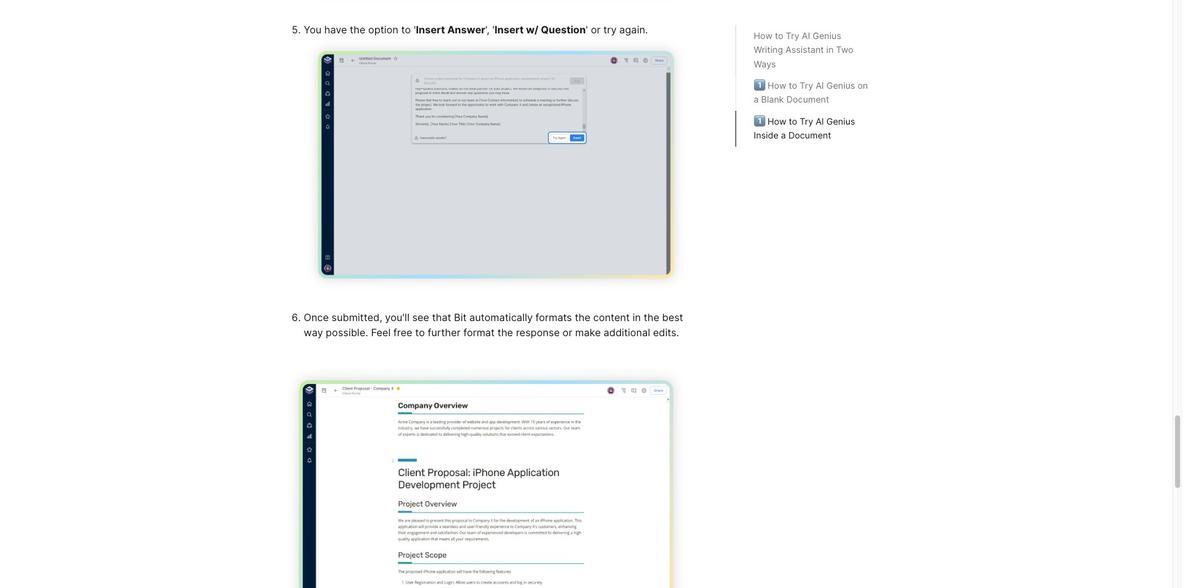 Task type: vqa. For each thing, say whether or not it's contained in the screenshot.
1️⃣ How to Try AI Genius on a Blank Document How
yes



Task type: locate. For each thing, give the bounding box(es) containing it.
on
[[858, 80, 868, 91]]

2 horizontal spatial '
[[586, 23, 588, 36]]

genius inside "1️⃣ how to try ai genius inside a document"
[[827, 116, 855, 127]]

2 vertical spatial genius
[[827, 116, 855, 127]]

1️⃣ for 1️⃣ how to try ai genius on a blank document
[[754, 80, 765, 91]]

2 ' from the left
[[493, 23, 495, 36]]

1 vertical spatial a
[[781, 130, 786, 141]]

0 horizontal spatial in
[[633, 311, 641, 324]]

'
[[414, 23, 416, 36], [493, 23, 495, 36], [586, 23, 588, 36]]

1 vertical spatial 1️⃣
[[754, 116, 765, 127]]

genius inside the 1️⃣ how to try ai genius on a blank document
[[827, 80, 855, 91]]

0 vertical spatial how
[[754, 30, 773, 41]]

1 vertical spatial or
[[563, 326, 573, 339]]

a inside the 1️⃣ how to try ai genius on a blank document
[[754, 94, 759, 105]]

1️⃣ inside "1️⃣ how to try ai genius inside a document"
[[754, 116, 765, 127]]

or
[[591, 23, 601, 36], [563, 326, 573, 339]]

how up inside
[[768, 116, 787, 127]]

to down see
[[415, 326, 425, 339]]

1️⃣ how to try ai genius on a blank document
[[754, 80, 868, 105]]

genius up two
[[813, 30, 842, 41]]

1️⃣
[[754, 80, 765, 91], [754, 116, 765, 127]]

genius
[[813, 30, 842, 41], [827, 80, 855, 91], [827, 116, 855, 127]]

ai up assistant
[[802, 30, 810, 41]]

ai
[[802, 30, 810, 41], [816, 80, 824, 91], [816, 116, 824, 127]]

' right ',
[[493, 23, 495, 36]]

once submitted, you'll see that bit automatically formats the content in the best way possible. feel free to further format the response or make additional edits.
[[304, 311, 686, 339]]

0 vertical spatial a
[[754, 94, 759, 105]]

0 vertical spatial document
[[787, 94, 829, 105]]

try down how to try ai genius writing assistant in two ways link
[[800, 80, 813, 91]]

ai inside the 1️⃣ how to try ai genius on a blank document
[[816, 80, 824, 91]]

submitted,
[[332, 311, 382, 324]]

or left the make
[[563, 326, 573, 339]]

to
[[401, 23, 411, 36], [775, 30, 784, 41], [789, 80, 797, 91], [789, 116, 797, 127], [415, 326, 425, 339]]

option
[[368, 23, 398, 36]]

to down 'how to try ai genius writing assistant in two ways'
[[789, 80, 797, 91]]

genius inside 'how to try ai genius writing assistant in two ways'
[[813, 30, 842, 41]]

document
[[787, 94, 829, 105], [789, 130, 831, 141]]

two
[[836, 44, 854, 55]]

insert left answer on the left of the page
[[416, 23, 445, 36]]

1️⃣ how to try ai genius inside a document
[[754, 116, 855, 141]]

1️⃣ inside the 1️⃣ how to try ai genius on a blank document
[[754, 80, 765, 91]]

1 vertical spatial genius
[[827, 80, 855, 91]]

document up "1️⃣ how to try ai genius inside a document"
[[787, 94, 829, 105]]

try down 1️⃣ how to try ai genius on a blank document link
[[800, 116, 813, 127]]

1 vertical spatial try
[[800, 80, 813, 91]]

bit
[[454, 311, 467, 324]]

2 vertical spatial how
[[768, 116, 787, 127]]

document down 1️⃣ how to try ai genius on a blank document link
[[789, 130, 831, 141]]

you
[[304, 23, 322, 36]]

',
[[485, 23, 490, 36]]

1 horizontal spatial a
[[781, 130, 786, 141]]

to inside once submitted, you'll see that bit automatically formats the content in the best way possible. feel free to further format the response or make additional edits.
[[415, 326, 425, 339]]

try inside the 1️⃣ how to try ai genius on a blank document
[[800, 80, 813, 91]]

inside
[[754, 130, 779, 141]]

1 1️⃣ from the top
[[754, 80, 765, 91]]

how inside "1️⃣ how to try ai genius inside a document"
[[768, 116, 787, 127]]

genius down 1️⃣ how to try ai genius on a blank document link
[[827, 116, 855, 127]]

1 horizontal spatial or
[[591, 23, 601, 36]]

how inside the 1️⃣ how to try ai genius on a blank document
[[768, 80, 787, 91]]

' right option
[[414, 23, 416, 36]]

a right inside
[[781, 130, 786, 141]]

1 vertical spatial how
[[768, 80, 787, 91]]

insert right ',
[[495, 23, 524, 36]]

content
[[593, 311, 630, 324]]

try
[[604, 23, 617, 36]]

to up writing at the top right of page
[[775, 30, 784, 41]]

a left blank
[[754, 94, 759, 105]]

0 horizontal spatial or
[[563, 326, 573, 339]]

ai down 1️⃣ how to try ai genius on a blank document link
[[816, 116, 824, 127]]

0 horizontal spatial insert
[[416, 23, 445, 36]]

in inside 'how to try ai genius writing assistant in two ways'
[[827, 44, 834, 55]]

in up additional
[[633, 311, 641, 324]]

edits.
[[653, 326, 679, 339]]

a inside "1️⃣ how to try ai genius inside a document"
[[781, 130, 786, 141]]

1 horizontal spatial '
[[493, 23, 495, 36]]

insert
[[416, 23, 445, 36], [495, 23, 524, 36]]

or left try
[[591, 23, 601, 36]]

try inside "1️⃣ how to try ai genius inside a document"
[[800, 116, 813, 127]]

how inside 'how to try ai genius writing assistant in two ways'
[[754, 30, 773, 41]]

response
[[516, 326, 560, 339]]

a
[[754, 94, 759, 105], [781, 130, 786, 141]]

you'll
[[385, 311, 410, 324]]

automatically
[[470, 311, 533, 324]]

1️⃣ up inside
[[754, 116, 765, 127]]

1 ' from the left
[[414, 23, 416, 36]]

best
[[662, 311, 683, 324]]

1 insert from the left
[[416, 23, 445, 36]]

0 vertical spatial in
[[827, 44, 834, 55]]

1️⃣ up blank
[[754, 80, 765, 91]]

assistant
[[786, 44, 824, 55]]

document inside "1️⃣ how to try ai genius inside a document"
[[789, 130, 831, 141]]

question
[[541, 23, 586, 36]]

have
[[324, 23, 347, 36]]

writing
[[754, 44, 783, 55]]

in left two
[[827, 44, 834, 55]]

ai inside "1️⃣ how to try ai genius inside a document"
[[816, 116, 824, 127]]

how up blank
[[768, 80, 787, 91]]

format
[[464, 326, 495, 339]]

ai down how to try ai genius writing assistant in two ways link
[[816, 80, 824, 91]]

2 vertical spatial try
[[800, 116, 813, 127]]

try
[[786, 30, 800, 41], [800, 80, 813, 91], [800, 116, 813, 127]]

a for document
[[781, 130, 786, 141]]

to down the 1️⃣ how to try ai genius on a blank document at the top right of the page
[[789, 116, 797, 127]]

try inside 'how to try ai genius writing assistant in two ways'
[[786, 30, 800, 41]]

answer
[[447, 23, 485, 36]]

to right option
[[401, 23, 411, 36]]

genius for 1️⃣ how to try ai genius on a blank document
[[827, 80, 855, 91]]

1 vertical spatial ai
[[816, 80, 824, 91]]

1 vertical spatial in
[[633, 311, 641, 324]]

0 horizontal spatial '
[[414, 23, 416, 36]]

1 vertical spatial document
[[789, 130, 831, 141]]

0 vertical spatial ai
[[802, 30, 810, 41]]

2 1️⃣ from the top
[[754, 116, 765, 127]]

' left try
[[586, 23, 588, 36]]

in
[[827, 44, 834, 55], [633, 311, 641, 324]]

that
[[432, 311, 451, 324]]

genius left on
[[827, 80, 855, 91]]

1 horizontal spatial insert
[[495, 23, 524, 36]]

0 vertical spatial 1️⃣
[[754, 80, 765, 91]]

how
[[754, 30, 773, 41], [768, 80, 787, 91], [768, 116, 787, 127]]

2 vertical spatial ai
[[816, 116, 824, 127]]

way
[[304, 326, 323, 339]]

try up assistant
[[786, 30, 800, 41]]

1 horizontal spatial in
[[827, 44, 834, 55]]

0 vertical spatial try
[[786, 30, 800, 41]]

the
[[350, 23, 366, 36], [575, 311, 591, 324], [644, 311, 660, 324], [498, 326, 513, 339]]

how up writing at the top right of page
[[754, 30, 773, 41]]

0 horizontal spatial a
[[754, 94, 759, 105]]

0 vertical spatial genius
[[813, 30, 842, 41]]



Task type: describe. For each thing, give the bounding box(es) containing it.
further
[[428, 326, 461, 339]]

try for document
[[800, 116, 813, 127]]

how to try ai genius writing assistant in two ways link
[[754, 29, 871, 71]]

0 vertical spatial or
[[591, 23, 601, 36]]

document inside the 1️⃣ how to try ai genius on a blank document
[[787, 94, 829, 105]]

feel
[[371, 326, 391, 339]]

how to try ai genius writing assistant in two ways
[[754, 30, 854, 69]]

the down automatically
[[498, 326, 513, 339]]

make
[[575, 326, 601, 339]]

try for blank
[[800, 80, 813, 91]]

w/
[[526, 23, 539, 36]]

the left best
[[644, 311, 660, 324]]

in inside once submitted, you'll see that bit automatically formats the content in the best way possible. feel free to further format the response or make additional edits.
[[633, 311, 641, 324]]

ai for document
[[816, 116, 824, 127]]

or inside once submitted, you'll see that bit automatically formats the content in the best way possible. feel free to further format the response or make additional edits.
[[563, 326, 573, 339]]

how for 1️⃣ how to try ai genius on a blank document
[[768, 80, 787, 91]]

once
[[304, 311, 329, 324]]

see
[[412, 311, 429, 324]]

2 insert from the left
[[495, 23, 524, 36]]

free
[[394, 326, 413, 339]]

1️⃣ how to try ai genius on a blank document link
[[754, 79, 871, 107]]

to inside 'how to try ai genius writing assistant in two ways'
[[775, 30, 784, 41]]

again.
[[620, 23, 648, 36]]

to inside the 1️⃣ how to try ai genius on a blank document
[[789, 80, 797, 91]]

a for blank
[[754, 94, 759, 105]]

ai inside 'how to try ai genius writing assistant in two ways'
[[802, 30, 810, 41]]

1️⃣ for 1️⃣ how to try ai genius inside a document
[[754, 116, 765, 127]]

ai for blank
[[816, 80, 824, 91]]

ways
[[754, 58, 776, 69]]

formats
[[536, 311, 572, 324]]

additional
[[604, 326, 650, 339]]

the right have
[[350, 23, 366, 36]]

to inside "1️⃣ how to try ai genius inside a document"
[[789, 116, 797, 127]]

the up the make
[[575, 311, 591, 324]]

1️⃣ how to try ai genius inside a document link
[[754, 115, 871, 143]]

genius for 1️⃣ how to try ai genius inside a document
[[827, 116, 855, 127]]

possible.
[[326, 326, 368, 339]]

you have the option to ' insert answer ', ' insert w/ question ' or try again.
[[304, 23, 648, 36]]

blank
[[761, 94, 784, 105]]

how for 1️⃣ how to try ai genius inside a document
[[768, 116, 787, 127]]

3 ' from the left
[[586, 23, 588, 36]]



